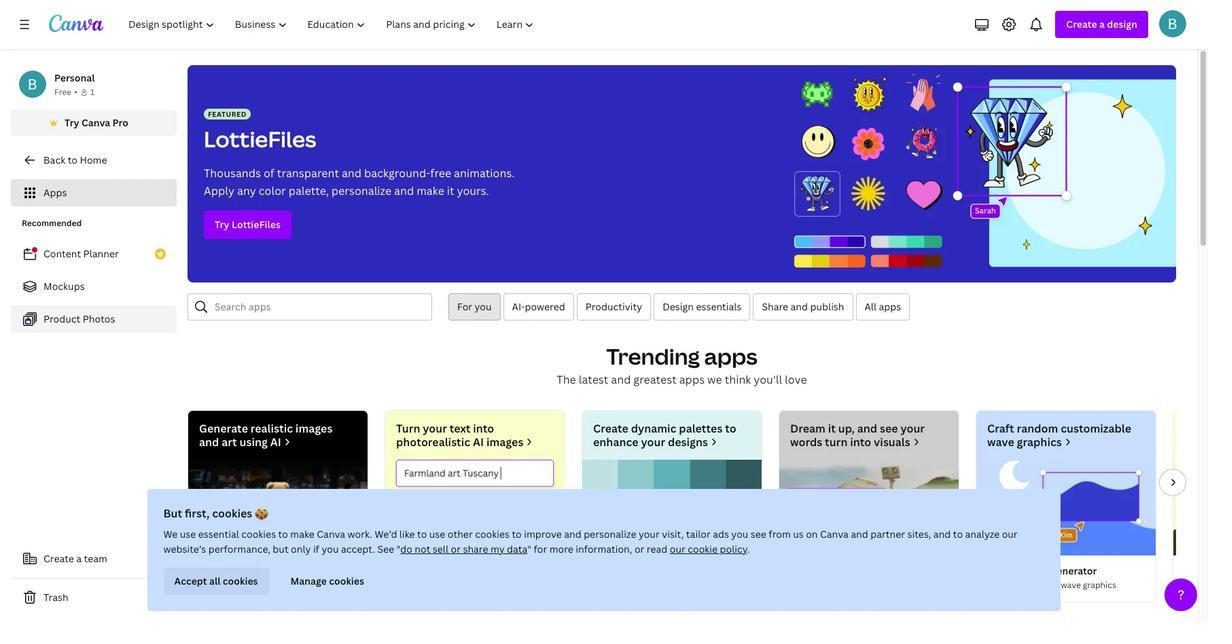 Task type: describe. For each thing, give the bounding box(es) containing it.
a for team
[[76, 552, 82, 565]]

lottiefiles for featured lottiefiles
[[204, 124, 316, 154]]

and up do not sell or share my data " for more information, or read our cookie policy .
[[565, 528, 582, 541]]

of
[[264, 166, 275, 181]]

our cookie policy link
[[670, 543, 748, 556]]

you inside button
[[475, 300, 492, 313]]

generate realistic images and art using ai
[[199, 421, 333, 450]]

your inside dream it up, and see your words turn into visuals
[[901, 421, 925, 436]]

1 vertical spatial you
[[732, 528, 749, 541]]

ai inside dall·e ai image generator by openai
[[234, 580, 242, 591]]

create a team
[[43, 552, 107, 565]]

information,
[[576, 543, 633, 556]]

and inside share and publish button
[[791, 300, 808, 313]]

sites,
[[908, 528, 932, 541]]

we use essential cookies to make canva work. we'd like to use other cookies to improve and personalize your visit, tailor ads you see from us on canva and partner sites, and to analyze our website's performance, but only if you accept. see "
[[164, 528, 1018, 556]]

to right back
[[68, 154, 77, 166]]

design
[[1107, 18, 1138, 31]]

read
[[647, 543, 668, 556]]

apps link
[[11, 179, 177, 207]]

and right sites,
[[934, 528, 951, 541]]

apps for all
[[879, 300, 901, 313]]

publish
[[810, 300, 844, 313]]

back
[[43, 154, 65, 166]]

into inside turn your text into photorealistic ai images
[[473, 421, 494, 436]]

create for create a design
[[1066, 18, 1097, 31]]

your inside we use essential cookies to make canva work. we'd like to use other cookies to improve and personalize your visit, tailor ads you see from us on canva and partner sites, and to analyze our website's performance, but only if you accept. see "
[[639, 528, 660, 541]]

but
[[273, 543, 289, 556]]

us
[[794, 528, 804, 541]]

free
[[430, 166, 451, 181]]

and down background-
[[394, 183, 414, 198]]

ai-
[[512, 300, 525, 313]]

work.
[[348, 528, 373, 541]]

images inside turn your text into photorealistic ai images
[[487, 435, 524, 450]]

free •
[[54, 86, 77, 98]]

only
[[291, 543, 311, 556]]

turn
[[396, 421, 420, 436]]

team
[[84, 552, 107, 565]]

trending apps the latest and greatest apps we think you'll love
[[557, 342, 807, 387]]

manage cookies
[[291, 575, 365, 588]]

we
[[707, 372, 722, 387]]

enhance
[[593, 435, 639, 450]]

but first, cookies 🍪 dialog
[[147, 489, 1061, 612]]

trash
[[43, 591, 68, 604]]

thousands of transparent and background-free animations. apply any color palette, personalize and make it yours.
[[204, 166, 515, 198]]

by
[[312, 580, 322, 591]]

planner
[[83, 247, 119, 260]]

for you
[[457, 300, 492, 313]]

our inside we use essential cookies to make canva work. we'd like to use other cookies to improve and personalize your visit, tailor ads you see from us on canva and partner sites, and to analyze our website's performance, but only if you accept. see "
[[1002, 528, 1018, 541]]

graphics for random
[[1017, 435, 1062, 450]]

turn
[[825, 435, 848, 450]]

wave
[[1023, 565, 1048, 578]]

make inside the thousands of transparent and background-free animations. apply any color palette, personalize and make it yours.
[[417, 183, 444, 198]]

palette,
[[289, 183, 329, 198]]

do
[[401, 543, 413, 556]]

to left analyze
[[954, 528, 963, 541]]

palettes
[[679, 421, 723, 436]]

first,
[[185, 506, 210, 521]]

to right like in the left of the page
[[418, 528, 427, 541]]

designs
[[668, 435, 708, 450]]

a for design
[[1100, 18, 1105, 31]]

and inside trending apps the latest and greatest apps we think you'll love
[[611, 372, 631, 387]]

product photos link
[[11, 306, 177, 333]]

and inside dream it up, and see your words turn into visuals
[[857, 421, 877, 436]]

1 or from the left
[[451, 543, 461, 556]]

random
[[1017, 421, 1058, 436]]

all
[[865, 300, 877, 313]]

create dynamic palettes to enhance your designs button
[[582, 410, 762, 603]]

and left partner
[[851, 528, 869, 541]]

home
[[80, 154, 107, 166]]

2 vertical spatial apps
[[679, 372, 705, 387]]

design essentials button
[[654, 294, 751, 321]]

improve
[[524, 528, 562, 541]]

graphics for generator
[[1083, 580, 1116, 591]]

canva inside button
[[82, 116, 110, 129]]

.
[[748, 543, 750, 556]]

wave generator generate wave graphics
[[1023, 565, 1116, 591]]

avatars by neiroai image
[[1174, 460, 1208, 556]]

wave for generator
[[1061, 580, 1081, 591]]

apply
[[204, 183, 235, 198]]

all apps
[[865, 300, 901, 313]]

do not sell or share my data " for more information, or read our cookie policy .
[[401, 543, 750, 556]]

recommended
[[22, 217, 82, 229]]

accept.
[[341, 543, 376, 556]]

cookies right by on the left bottom of the page
[[329, 575, 365, 588]]

photorealistic
[[396, 435, 470, 450]]

sell
[[433, 543, 449, 556]]

for you button
[[449, 294, 501, 321]]

try for try lottiefiles
[[215, 218, 229, 231]]

personalize inside the thousands of transparent and background-free animations. apply any color palette, personalize and make it yours.
[[332, 183, 392, 198]]

create a design button
[[1056, 11, 1148, 38]]

create a team button
[[11, 546, 177, 573]]

see
[[378, 543, 395, 556]]

and inside generate realistic images and art using ai
[[199, 435, 219, 450]]

images inside generate realistic images and art using ai
[[296, 421, 333, 436]]

a preview image of the app named "lottiefiles" showing multiple animations with different color palettes image
[[790, 65, 1176, 283]]

animations.
[[454, 166, 515, 181]]

color
[[259, 183, 286, 198]]

imagen image
[[385, 460, 565, 556]]

generator inside wave generator generate wave graphics
[[1050, 565, 1097, 578]]

to up but
[[279, 528, 288, 541]]

mockups
[[43, 280, 85, 293]]

turn your text into photorealistic ai images button
[[385, 410, 565, 603]]

make inside we use essential cookies to make canva work. we'd like to use other cookies to improve and personalize your visit, tailor ads you see from us on canva and partner sites, and to analyze our website's performance, but only if you accept. see "
[[291, 528, 315, 541]]

into inside dream it up, and see your words turn into visuals
[[850, 435, 871, 450]]

customizable
[[1061, 421, 1131, 436]]

brad klo image
[[1159, 10, 1187, 37]]

turn your text into photorealistic ai images
[[396, 421, 524, 450]]

2 " from the left
[[528, 543, 532, 556]]

not
[[415, 543, 431, 556]]

it inside dream it up, and see your words turn into visuals
[[828, 421, 836, 436]]

trending
[[606, 342, 700, 371]]

the
[[557, 372, 576, 387]]

list containing content planner
[[11, 241, 177, 333]]

if
[[314, 543, 320, 556]]

we
[[164, 528, 178, 541]]

1 use from the left
[[180, 528, 196, 541]]

try canva pro
[[65, 116, 128, 129]]

share and publish
[[762, 300, 844, 313]]

try for try canva pro
[[65, 116, 79, 129]]

dall·e image
[[199, 567, 226, 594]]

but
[[164, 506, 183, 521]]

openai
[[324, 580, 353, 591]]

accept all cookies
[[175, 575, 258, 588]]

design
[[663, 300, 694, 313]]

content planner link
[[11, 241, 177, 268]]

your inside turn your text into photorealistic ai images
[[423, 421, 447, 436]]

essentials
[[696, 300, 742, 313]]

cookie
[[688, 543, 718, 556]]

top level navigation element
[[120, 11, 546, 38]]

we'd
[[375, 528, 397, 541]]

partner
[[871, 528, 906, 541]]



Task type: vqa. For each thing, say whether or not it's contained in the screenshot.
bottom "Generator"
yes



Task type: locate. For each thing, give the bounding box(es) containing it.
0 vertical spatial graphics
[[1017, 435, 1062, 450]]

1 vertical spatial our
[[670, 543, 686, 556]]

ai right text
[[473, 435, 484, 450]]

into
[[473, 421, 494, 436], [850, 435, 871, 450]]

website's
[[164, 543, 206, 556]]

create left team
[[43, 552, 74, 565]]

create inside button
[[43, 552, 74, 565]]

canva
[[82, 116, 110, 129], [317, 528, 346, 541], [821, 528, 849, 541]]

0 horizontal spatial ai
[[234, 580, 242, 591]]

policy
[[720, 543, 748, 556]]

0 vertical spatial apps
[[879, 300, 901, 313]]

dynamic
[[631, 421, 677, 436]]

it down free
[[447, 183, 454, 198]]

personalize down background-
[[332, 183, 392, 198]]

canva right on
[[821, 528, 849, 541]]

all apps button
[[856, 294, 910, 321]]

1 horizontal spatial images
[[487, 435, 524, 450]]

generator
[[1050, 565, 1097, 578], [270, 580, 310, 591]]

to right palettes
[[725, 421, 736, 436]]

1 vertical spatial try
[[215, 218, 229, 231]]

0 vertical spatial our
[[1002, 528, 1018, 541]]

or right sell
[[451, 543, 461, 556]]

0 vertical spatial a
[[1100, 18, 1105, 31]]

1
[[90, 86, 95, 98]]

1 horizontal spatial personalize
[[584, 528, 637, 541]]

0 horizontal spatial generator
[[270, 580, 310, 591]]

0 vertical spatial generator
[[1050, 565, 1097, 578]]

1 " from the left
[[397, 543, 401, 556]]

0 vertical spatial personalize
[[332, 183, 392, 198]]

your right up,
[[901, 421, 925, 436]]

and left art
[[199, 435, 219, 450]]

craft random customizable wave graphics
[[987, 421, 1131, 450]]

1 horizontal spatial make
[[417, 183, 444, 198]]

1 vertical spatial graphics
[[1083, 580, 1116, 591]]

product
[[43, 313, 80, 326]]

pro
[[113, 116, 128, 129]]

images right text
[[487, 435, 524, 450]]

try canva pro button
[[11, 110, 177, 136]]

canva up if at the bottom of page
[[317, 528, 346, 541]]

generate inside wave generator generate wave graphics
[[1023, 580, 1059, 591]]

a left team
[[76, 552, 82, 565]]

2 vertical spatial you
[[322, 543, 339, 556]]

graphics inside wave generator generate wave graphics
[[1083, 580, 1116, 591]]

0 horizontal spatial it
[[447, 183, 454, 198]]

it inside the thousands of transparent and background-free animations. apply any color palette, personalize and make it yours.
[[447, 183, 454, 198]]

design essentials
[[663, 300, 742, 313]]

craft
[[987, 421, 1014, 436]]

0 vertical spatial try
[[65, 116, 79, 129]]

1 horizontal spatial use
[[430, 528, 446, 541]]

productivity button
[[577, 294, 651, 321]]

0 horizontal spatial personalize
[[332, 183, 392, 198]]

1 vertical spatial personalize
[[584, 528, 637, 541]]

share
[[463, 543, 489, 556]]

0 horizontal spatial canva
[[82, 116, 110, 129]]

0 vertical spatial it
[[447, 183, 454, 198]]

0 horizontal spatial wave
[[987, 435, 1014, 450]]

1 horizontal spatial see
[[880, 421, 898, 436]]

0 horizontal spatial or
[[451, 543, 461, 556]]

generate left "realistic"
[[199, 421, 248, 436]]

your left text
[[423, 421, 447, 436]]

cookies up "essential"
[[212, 506, 253, 521]]

0 horizontal spatial into
[[473, 421, 494, 436]]

dall·e
[[234, 565, 267, 578]]

1 horizontal spatial try
[[215, 218, 229, 231]]

create left design
[[1066, 18, 1097, 31]]

1 vertical spatial create
[[593, 421, 628, 436]]

" inside we use essential cookies to make canva work. we'd like to use other cookies to improve and personalize your visit, tailor ads you see from us on canva and partner sites, and to analyze our website's performance, but only if you accept. see "
[[397, 543, 401, 556]]

think
[[725, 372, 751, 387]]

ai inside turn your text into photorealistic ai images
[[473, 435, 484, 450]]

it left up,
[[828, 421, 836, 436]]

apps right "all"
[[879, 300, 901, 313]]

0 vertical spatial lottiefiles
[[204, 124, 316, 154]]

up,
[[838, 421, 855, 436]]

" right the see on the bottom
[[397, 543, 401, 556]]

1 horizontal spatial or
[[635, 543, 645, 556]]

powered
[[525, 300, 565, 313]]

use
[[180, 528, 196, 541], [430, 528, 446, 541]]

apps left we
[[679, 372, 705, 387]]

it
[[447, 183, 454, 198], [828, 421, 836, 436]]

create for create a team
[[43, 552, 74, 565]]

1 horizontal spatial "
[[528, 543, 532, 556]]

1 vertical spatial a
[[76, 552, 82, 565]]

1 vertical spatial wave
[[1061, 580, 1081, 591]]

create inside create dynamic palettes to enhance your designs
[[593, 421, 628, 436]]

1 vertical spatial make
[[291, 528, 315, 541]]

graphics
[[1017, 435, 1062, 450], [1083, 580, 1116, 591]]

1 horizontal spatial graphics
[[1083, 580, 1116, 591]]

ai right using on the left
[[270, 435, 281, 450]]

make down free
[[417, 183, 444, 198]]

see left "from"
[[751, 528, 767, 541]]

you'll
[[754, 372, 782, 387]]

our
[[1002, 528, 1018, 541], [670, 543, 686, 556]]

2 use from the left
[[430, 528, 446, 541]]

my
[[491, 543, 505, 556]]

2 or from the left
[[635, 543, 645, 556]]

and right up,
[[857, 421, 877, 436]]

and right the transparent
[[342, 166, 362, 181]]

like
[[400, 528, 415, 541]]

try lottiefiles button
[[204, 211, 291, 239]]

and right latest
[[611, 372, 631, 387]]

and right share
[[791, 300, 808, 313]]

0 vertical spatial create
[[1066, 18, 1097, 31]]

2 vertical spatial create
[[43, 552, 74, 565]]

image
[[244, 580, 268, 591]]

our down visit,
[[670, 543, 686, 556]]

your
[[423, 421, 447, 436], [901, 421, 925, 436], [641, 435, 665, 450], [639, 528, 660, 541]]

back to home
[[43, 154, 107, 166]]

share and publish button
[[753, 294, 853, 321]]

personal
[[54, 71, 95, 84]]

0 vertical spatial see
[[880, 421, 898, 436]]

see inside we use essential cookies to make canva work. we'd like to use other cookies to improve and personalize your visit, tailor ads you see from us on canva and partner sites, and to analyze our website's performance, but only if you accept. see "
[[751, 528, 767, 541]]

transparent
[[277, 166, 339, 181]]

dall·e ai image generator by openai
[[234, 565, 353, 591]]

wave generator image
[[977, 460, 1156, 556]]

0 horizontal spatial see
[[751, 528, 767, 541]]

visit,
[[662, 528, 684, 541]]

1 horizontal spatial you
[[475, 300, 492, 313]]

1 vertical spatial generate
[[1023, 580, 1059, 591]]

generate inside generate realistic images and art using ai
[[199, 421, 248, 436]]

2 horizontal spatial create
[[1066, 18, 1097, 31]]

try inside try canva pro button
[[65, 116, 79, 129]]

greatest
[[634, 372, 677, 387]]

for
[[457, 300, 472, 313]]

0 horizontal spatial create
[[43, 552, 74, 565]]

accept
[[175, 575, 207, 588]]

ai inside generate realistic images and art using ai
[[270, 435, 281, 450]]

0 vertical spatial wave
[[987, 435, 1014, 450]]

ai left the image
[[234, 580, 242, 591]]

from
[[769, 528, 791, 541]]

1 horizontal spatial into
[[850, 435, 871, 450]]

list
[[11, 241, 177, 333]]

a inside button
[[76, 552, 82, 565]]

generator inside dall·e ai image generator by openai
[[270, 580, 310, 591]]

1 horizontal spatial generator
[[1050, 565, 1097, 578]]

1 horizontal spatial our
[[1002, 528, 1018, 541]]

🍪
[[255, 506, 269, 521]]

into right turn at the right of the page
[[850, 435, 871, 450]]

cookies
[[212, 506, 253, 521], [242, 528, 276, 541], [475, 528, 510, 541], [223, 575, 258, 588], [329, 575, 365, 588]]

ads
[[713, 528, 729, 541]]

text
[[450, 421, 470, 436]]

generate down wave
[[1023, 580, 1059, 591]]

back to home link
[[11, 147, 177, 174]]

do not sell or share my data link
[[401, 543, 528, 556]]

make up only
[[291, 528, 315, 541]]

lottiefiles for try lottiefiles
[[232, 218, 281, 231]]

personalize
[[332, 183, 392, 198], [584, 528, 637, 541]]

0 horizontal spatial use
[[180, 528, 196, 541]]

canva left pro
[[82, 116, 110, 129]]

wave for random
[[987, 435, 1014, 450]]

cookies up my
[[475, 528, 510, 541]]

apps inside all apps button
[[879, 300, 901, 313]]

our right analyze
[[1002, 528, 1018, 541]]

to inside create dynamic palettes to enhance your designs
[[725, 421, 736, 436]]

tailor
[[687, 528, 711, 541]]

0 horizontal spatial graphics
[[1017, 435, 1062, 450]]

2 horizontal spatial you
[[732, 528, 749, 541]]

you right for
[[475, 300, 492, 313]]

0 horizontal spatial a
[[76, 552, 82, 565]]

cookies right all
[[223, 575, 258, 588]]

0 horizontal spatial generate
[[199, 421, 248, 436]]

1 vertical spatial see
[[751, 528, 767, 541]]

create for create dynamic palettes to enhance your designs
[[593, 421, 628, 436]]

content
[[43, 247, 81, 260]]

use up website's
[[180, 528, 196, 541]]

create
[[1066, 18, 1097, 31], [593, 421, 628, 436], [43, 552, 74, 565]]

into right text
[[473, 421, 494, 436]]

wave inside craft random customizable wave graphics
[[987, 435, 1014, 450]]

1 vertical spatial generator
[[270, 580, 310, 591]]

1 horizontal spatial wave
[[1061, 580, 1081, 591]]

create dynamic palettes to enhance your designs
[[593, 421, 736, 450]]

to
[[68, 154, 77, 166], [725, 421, 736, 436], [279, 528, 288, 541], [418, 528, 427, 541], [512, 528, 522, 541], [954, 528, 963, 541]]

visuals
[[874, 435, 910, 450]]

1 horizontal spatial create
[[593, 421, 628, 436]]

generator left by on the left bottom of the page
[[270, 580, 310, 591]]

your left "designs"
[[641, 435, 665, 450]]

0 horizontal spatial try
[[65, 116, 79, 129]]

or left the read
[[635, 543, 645, 556]]

1 horizontal spatial a
[[1100, 18, 1105, 31]]

lottiefiles down the any
[[232, 218, 281, 231]]

try down apply
[[215, 218, 229, 231]]

your inside create dynamic palettes to enhance your designs
[[641, 435, 665, 450]]

graphics inside craft random customizable wave graphics
[[1017, 435, 1062, 450]]

0 horizontal spatial our
[[670, 543, 686, 556]]

1 horizontal spatial it
[[828, 421, 836, 436]]

0 vertical spatial generate
[[199, 421, 248, 436]]

0 horizontal spatial "
[[397, 543, 401, 556]]

essential
[[199, 528, 239, 541]]

a left design
[[1100, 18, 1105, 31]]

analyze
[[966, 528, 1000, 541]]

1 vertical spatial apps
[[704, 342, 758, 371]]

cookies down 🍪
[[242, 528, 276, 541]]

0 horizontal spatial images
[[296, 421, 333, 436]]

love
[[785, 372, 807, 387]]

other
[[448, 528, 473, 541]]

you up policy
[[732, 528, 749, 541]]

use up sell
[[430, 528, 446, 541]]

1 horizontal spatial canva
[[317, 528, 346, 541]]

any
[[237, 183, 256, 198]]

performance,
[[209, 543, 271, 556]]

lottiefiles
[[204, 124, 316, 154], [232, 218, 281, 231]]

0 vertical spatial make
[[417, 183, 444, 198]]

create left dynamic
[[593, 421, 628, 436]]

wave
[[987, 435, 1014, 450], [1061, 580, 1081, 591]]

dall·e image
[[188, 460, 368, 556]]

background-
[[364, 166, 430, 181]]

personalize inside we use essential cookies to make canva work. we'd like to use other cookies to improve and personalize your visit, tailor ads you see from us on canva and partner sites, and to analyze our website's performance, but only if you accept. see "
[[584, 528, 637, 541]]

thousands
[[204, 166, 261, 181]]

0 horizontal spatial you
[[322, 543, 339, 556]]

personalize up "information,"
[[584, 528, 637, 541]]

words
[[790, 435, 822, 450]]

create inside dropdown button
[[1066, 18, 1097, 31]]

2 horizontal spatial ai
[[473, 435, 484, 450]]

see inside dream it up, and see your words turn into visuals
[[880, 421, 898, 436]]

try inside try lottiefiles button
[[215, 218, 229, 231]]

ai-powered
[[512, 300, 565, 313]]

0 vertical spatial you
[[475, 300, 492, 313]]

generator right wave
[[1050, 565, 1097, 578]]

" left the for
[[528, 543, 532, 556]]

shade image
[[582, 460, 762, 556]]

1 vertical spatial it
[[828, 421, 836, 436]]

accept all cookies button
[[164, 568, 269, 595]]

and
[[342, 166, 362, 181], [394, 183, 414, 198], [791, 300, 808, 313], [611, 372, 631, 387], [857, 421, 877, 436], [199, 435, 219, 450], [565, 528, 582, 541], [851, 528, 869, 541], [934, 528, 951, 541]]

2 horizontal spatial canva
[[821, 528, 849, 541]]

see right up,
[[880, 421, 898, 436]]

1 horizontal spatial generate
[[1023, 580, 1059, 591]]

product photos
[[43, 313, 115, 326]]

images right "realistic"
[[296, 421, 333, 436]]

all
[[210, 575, 221, 588]]

•
[[74, 86, 77, 98]]

apps up think
[[704, 342, 758, 371]]

1 vertical spatial lottiefiles
[[232, 218, 281, 231]]

wave inside wave generator generate wave graphics
[[1061, 580, 1081, 591]]

0 horizontal spatial make
[[291, 528, 315, 541]]

you right if at the bottom of page
[[322, 543, 339, 556]]

apps for trending
[[704, 342, 758, 371]]

magic media image
[[779, 460, 959, 556]]

lottiefiles up of
[[204, 124, 316, 154]]

try down •
[[65, 116, 79, 129]]

productivity
[[586, 300, 642, 313]]

to up the data
[[512, 528, 522, 541]]

trash link
[[11, 584, 177, 612]]

Input field to search for apps search field
[[215, 294, 423, 320]]

lottiefiles inside button
[[232, 218, 281, 231]]

your up the read
[[639, 528, 660, 541]]

1 horizontal spatial ai
[[270, 435, 281, 450]]

a inside dropdown button
[[1100, 18, 1105, 31]]



